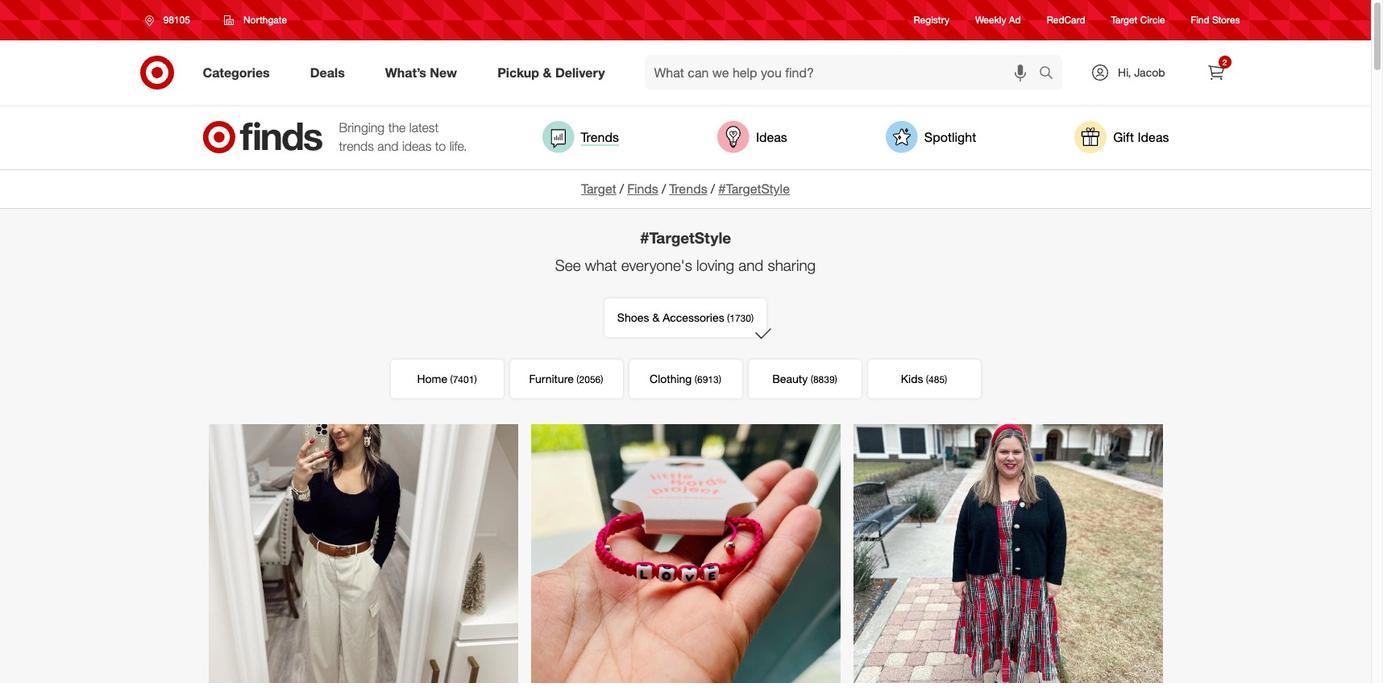 Task type: vqa. For each thing, say whether or not it's contained in the screenshot.
"Merry
no



Task type: locate. For each thing, give the bounding box(es) containing it.
target left the "finds" link
[[581, 181, 617, 197]]

new
[[430, 64, 457, 80]]

and right loving at the right top
[[739, 255, 764, 274]]

ideas
[[402, 138, 432, 154]]

( for home
[[450, 373, 453, 385]]

0 horizontal spatial /
[[620, 181, 624, 197]]

weekly
[[976, 14, 1007, 26]]

( right furniture
[[577, 373, 579, 385]]

( right kids
[[926, 373, 929, 385]]

ideas right the gift
[[1138, 129, 1170, 145]]

) right beauty
[[835, 373, 838, 385]]

delivery
[[556, 64, 605, 80]]

98105 button
[[134, 6, 207, 35]]

pickup
[[498, 64, 540, 80]]

2 link
[[1199, 55, 1234, 90]]

) right kids
[[945, 373, 948, 385]]

ideas link
[[718, 121, 788, 153]]

gift
[[1114, 129, 1135, 145]]

( right beauty
[[811, 373, 814, 385]]

hi, jacob
[[1119, 65, 1166, 79]]

bringing
[[339, 119, 385, 136]]

) inside kids ( 485 )
[[945, 373, 948, 385]]

) inside home ( 7401 )
[[474, 373, 477, 385]]

( inside beauty ( 8839 )
[[811, 373, 814, 385]]

see
[[555, 255, 581, 274]]

1 vertical spatial &
[[653, 310, 660, 324]]

/ right the finds
[[662, 181, 666, 197]]

) right home
[[474, 373, 477, 385]]

life.
[[450, 138, 467, 154]]

)
[[752, 312, 754, 324], [474, 373, 477, 385], [601, 373, 604, 385], [719, 373, 722, 385], [835, 373, 838, 385], [945, 373, 948, 385]]

hi,
[[1119, 65, 1132, 79]]

finds
[[628, 181, 659, 197]]

and down the
[[378, 138, 399, 154]]

1 vertical spatial and
[[739, 255, 764, 274]]

1 horizontal spatial target
[[1112, 14, 1138, 26]]

0 horizontal spatial trends link
[[542, 121, 619, 153]]

) for furniture
[[601, 373, 604, 385]]

trends
[[581, 129, 619, 145], [669, 181, 708, 197]]

1 horizontal spatial trends
[[669, 181, 708, 197]]

#targetstyle link
[[719, 181, 790, 197]]

find stores link
[[1192, 13, 1241, 27]]

trends link right the "finds" link
[[669, 181, 708, 197]]

1 horizontal spatial trends link
[[669, 181, 708, 197]]

1 vertical spatial target
[[581, 181, 617, 197]]

categories link
[[189, 55, 290, 90]]

clothing
[[650, 372, 692, 385]]

0 horizontal spatial &
[[543, 64, 552, 80]]

& right shoes
[[653, 310, 660, 324]]

target left the circle in the right of the page
[[1112, 14, 1138, 26]]

0 vertical spatial target
[[1112, 14, 1138, 26]]

( for clothing
[[695, 373, 698, 385]]

) right accessories
[[752, 312, 754, 324]]

( right accessories
[[727, 312, 730, 324]]

finds link
[[628, 181, 659, 197]]

redcard link
[[1047, 13, 1086, 27]]

ideas up #targetstyle link
[[756, 129, 788, 145]]

trends link
[[542, 121, 619, 153], [669, 181, 708, 197]]

trends right the "finds" link
[[669, 181, 708, 197]]

) right furniture
[[601, 373, 604, 385]]

and inside bringing the latest trends and ideas to life.
[[378, 138, 399, 154]]

) for kids
[[945, 373, 948, 385]]

#targetstyle
[[719, 181, 790, 197], [640, 228, 732, 247]]

ideas
[[756, 129, 788, 145], [1138, 129, 1170, 145]]

) inside shoes & accessories ( 1730 )
[[752, 312, 754, 324]]

) inside furniture ( 2056 )
[[601, 373, 604, 385]]

/ left #targetstyle link
[[711, 181, 715, 197]]

target
[[1112, 14, 1138, 26], [581, 181, 617, 197]]

what
[[585, 255, 617, 274]]

bringing the latest trends and ideas to life.
[[339, 119, 467, 154]]

1 horizontal spatial &
[[653, 310, 660, 324]]

( inside furniture ( 2056 )
[[577, 373, 579, 385]]

#targetstyle down ideas link at the right top
[[719, 181, 790, 197]]

1730
[[730, 312, 752, 324]]

pickup & delivery link
[[484, 55, 625, 90]]

6913
[[698, 373, 719, 385]]

categories
[[203, 64, 270, 80]]

kids
[[901, 372, 924, 385]]

/
[[620, 181, 624, 197], [662, 181, 666, 197], [711, 181, 715, 197]]

( inside kids ( 485 )
[[926, 373, 929, 385]]

and
[[378, 138, 399, 154], [739, 255, 764, 274]]

accessories
[[663, 310, 725, 324]]

registry link
[[914, 13, 950, 27]]

2
[[1223, 57, 1228, 67]]

user image by @operationinfluencers image
[[531, 424, 841, 683]]

#targetstyle up see what everyone's loving and sharing
[[640, 228, 732, 247]]

0 vertical spatial #targetstyle
[[719, 181, 790, 197]]

target circle
[[1112, 14, 1166, 26]]

&
[[543, 64, 552, 80], [653, 310, 660, 324]]

( inside home ( 7401 )
[[450, 373, 453, 385]]

loving
[[697, 255, 735, 274]]

) right clothing
[[719, 373, 722, 385]]

/ left the "finds" link
[[620, 181, 624, 197]]

& for accessories
[[653, 310, 660, 324]]

0 horizontal spatial target
[[581, 181, 617, 197]]

target / finds / trends / #targetstyle
[[581, 181, 790, 197]]

0 horizontal spatial ideas
[[756, 129, 788, 145]]

& right 'pickup'
[[543, 64, 552, 80]]

what's
[[385, 64, 427, 80]]

2 horizontal spatial /
[[711, 181, 715, 197]]

trends link up target link
[[542, 121, 619, 153]]

0 horizontal spatial trends
[[581, 129, 619, 145]]

1 horizontal spatial ideas
[[1138, 129, 1170, 145]]

home
[[417, 372, 448, 385]]

1 / from the left
[[620, 181, 624, 197]]

(
[[727, 312, 730, 324], [450, 373, 453, 385], [577, 373, 579, 385], [695, 373, 698, 385], [811, 373, 814, 385], [926, 373, 929, 385]]

1 horizontal spatial /
[[662, 181, 666, 197]]

to
[[435, 138, 446, 154]]

( right clothing
[[695, 373, 698, 385]]

1 vertical spatial trends link
[[669, 181, 708, 197]]

) inside 'clothing ( 6913 )'
[[719, 373, 722, 385]]

7401
[[453, 373, 474, 385]]

What can we help you find? suggestions appear below search field
[[645, 55, 1044, 90]]

trends up target link
[[581, 129, 619, 145]]

( inside shoes & accessories ( 1730 )
[[727, 312, 730, 324]]

0 vertical spatial &
[[543, 64, 552, 80]]

1 horizontal spatial and
[[739, 255, 764, 274]]

( inside 'clothing ( 6913 )'
[[695, 373, 698, 385]]

1 vertical spatial #targetstyle
[[640, 228, 732, 247]]

( right home
[[450, 373, 453, 385]]

pickup & delivery
[[498, 64, 605, 80]]

0 horizontal spatial and
[[378, 138, 399, 154]]

2 / from the left
[[662, 181, 666, 197]]

) for home
[[474, 373, 477, 385]]

what's new
[[385, 64, 457, 80]]

and for trends
[[378, 138, 399, 154]]

0 vertical spatial and
[[378, 138, 399, 154]]

search
[[1032, 66, 1071, 82]]

northgate button
[[214, 6, 298, 35]]

) inside beauty ( 8839 )
[[835, 373, 838, 385]]



Task type: describe. For each thing, give the bounding box(es) containing it.
deals link
[[297, 55, 365, 90]]

weekly ad link
[[976, 13, 1021, 27]]

beauty ( 8839 )
[[773, 372, 838, 385]]

furniture
[[529, 372, 574, 385]]

target link
[[581, 181, 617, 197]]

( for kids
[[926, 373, 929, 385]]

shoes
[[618, 310, 650, 324]]

target circle link
[[1112, 13, 1166, 27]]

find stores
[[1192, 14, 1241, 26]]

stores
[[1213, 14, 1241, 26]]

latest
[[409, 119, 439, 136]]

home ( 7401 )
[[417, 372, 477, 385]]

target for target / finds / trends / #targetstyle
[[581, 181, 617, 197]]

) for clothing
[[719, 373, 722, 385]]

0 vertical spatial trends link
[[542, 121, 619, 153]]

485
[[929, 373, 945, 385]]

and for loving
[[739, 255, 764, 274]]

target finds image
[[202, 121, 323, 153]]

jacob
[[1135, 65, 1166, 79]]

user image by @curvygirlontherun image
[[854, 424, 1163, 683]]

gift ideas
[[1114, 129, 1170, 145]]

0 vertical spatial trends
[[581, 129, 619, 145]]

weekly ad
[[976, 14, 1021, 26]]

gift ideas link
[[1075, 121, 1170, 153]]

search button
[[1032, 55, 1071, 94]]

2 ideas from the left
[[1138, 129, 1170, 145]]

( for furniture
[[577, 373, 579, 385]]

3 / from the left
[[711, 181, 715, 197]]

( for beauty
[[811, 373, 814, 385]]

registry
[[914, 14, 950, 26]]

) for beauty
[[835, 373, 838, 385]]

deals
[[310, 64, 345, 80]]

circle
[[1141, 14, 1166, 26]]

furniture ( 2056 )
[[529, 372, 604, 385]]

spotlight link
[[886, 121, 977, 153]]

redcard
[[1047, 14, 1086, 26]]

the
[[388, 119, 406, 136]]

8839
[[814, 373, 835, 385]]

find
[[1192, 14, 1210, 26]]

98105
[[163, 14, 190, 26]]

ad
[[1009, 14, 1021, 26]]

what's new link
[[372, 55, 478, 90]]

northgate
[[243, 14, 287, 26]]

target for target circle
[[1112, 14, 1138, 26]]

& for delivery
[[543, 64, 552, 80]]

user image by @seekingjoyalways image
[[208, 424, 518, 683]]

clothing ( 6913 )
[[650, 372, 722, 385]]

shoes & accessories ( 1730 )
[[618, 310, 754, 324]]

1 vertical spatial trends
[[669, 181, 708, 197]]

beauty
[[773, 372, 808, 385]]

1 ideas from the left
[[756, 129, 788, 145]]

everyone's
[[622, 255, 693, 274]]

sharing
[[768, 255, 816, 274]]

spotlight
[[925, 129, 977, 145]]

trends
[[339, 138, 374, 154]]

kids ( 485 )
[[901, 372, 948, 385]]

see what everyone's loving and sharing
[[555, 255, 816, 274]]

2056
[[579, 373, 601, 385]]



